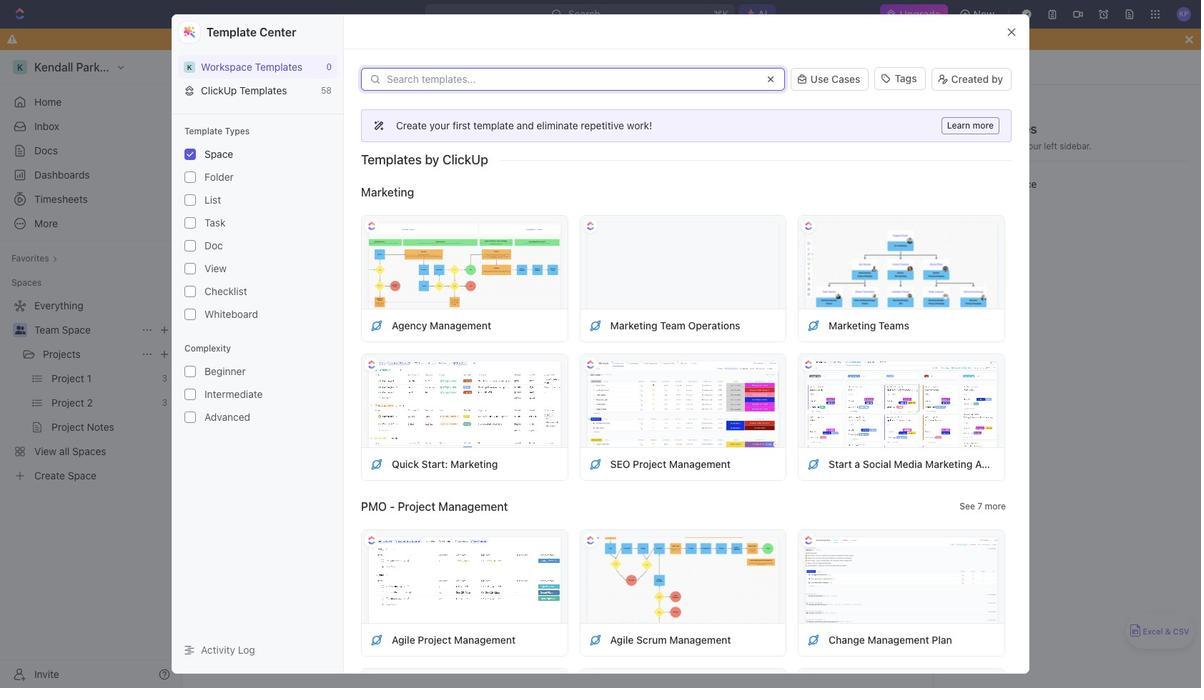 Task type: describe. For each thing, give the bounding box(es) containing it.
Space checkbox
[[185, 149, 196, 160]]

favorites
[[11, 253, 49, 264]]

beginner
[[205, 366, 246, 378]]

space template image for marketing team operations
[[589, 319, 602, 332]]

space template image for change management plan
[[808, 634, 821, 647]]

work!
[[627, 119, 653, 132]]

projects link
[[43, 343, 136, 366]]

home
[[34, 96, 62, 108]]

space template image for start a social media marketing agency
[[808, 458, 821, 471]]

view
[[205, 263, 227, 275]]

tags button
[[875, 67, 926, 90]]

new button
[[954, 3, 1004, 26]]

csv
[[1174, 628, 1190, 637]]

dashboards
[[34, 169, 90, 181]]

template types
[[185, 126, 250, 137]]

kendall parks's workspace, , element
[[184, 61, 195, 73]]

home link
[[6, 91, 176, 114]]

spaces inside 'sidebar' navigation
[[11, 278, 42, 288]]

teams
[[879, 319, 910, 332]]

marketing for marketing
[[361, 186, 414, 199]]

docs link
[[6, 139, 176, 162]]

space template element for agile scrum management
[[589, 634, 602, 647]]

0 vertical spatial all
[[211, 61, 223, 73]]

team inside tree
[[34, 324, 59, 336]]

create your first template and eliminate repetitive work!
[[396, 119, 653, 132]]

0 horizontal spatial search...
[[569, 8, 610, 20]]

Advanced checkbox
[[185, 412, 196, 424]]

scrum
[[637, 634, 667, 646]]

2 horizontal spatial team
[[980, 178, 1005, 190]]

dashboards link
[[6, 164, 176, 187]]

search... button
[[843, 147, 912, 170]]

inbox link
[[6, 115, 176, 138]]

excel & csv
[[1143, 628, 1190, 637]]

agile project management
[[392, 634, 516, 646]]

0 vertical spatial more
[[973, 120, 994, 131]]

⌘k
[[714, 8, 730, 20]]

use cases button
[[791, 68, 870, 91]]

favorites button
[[6, 250, 63, 268]]

Beginner checkbox
[[185, 366, 196, 378]]

space template image for agile project management
[[371, 634, 383, 647]]

repetitive
[[581, 119, 625, 132]]

team space link
[[34, 319, 136, 342]]

template for template types
[[185, 126, 223, 137]]

change
[[829, 634, 865, 646]]

2 horizontal spatial space
[[1008, 178, 1037, 190]]

plan
[[932, 634, 953, 646]]

workspace templates
[[201, 61, 303, 73]]

1 horizontal spatial team
[[661, 319, 686, 332]]

created by
[[952, 73, 1004, 85]]

start:
[[422, 458, 448, 470]]

project for seo
[[633, 458, 667, 470]]

timesheets link
[[6, 188, 176, 211]]

Doc checkbox
[[185, 240, 196, 252]]

space template image for seo project management
[[589, 458, 602, 471]]

created
[[952, 73, 990, 85]]

marketing team operations
[[611, 319, 741, 332]]

timesheets
[[34, 193, 88, 205]]

template for template center
[[207, 26, 257, 39]]

template
[[474, 119, 514, 132]]

Search templates... text field
[[387, 74, 757, 85]]

start a social media marketing agency
[[829, 458, 1011, 470]]

k
[[187, 63, 192, 71]]

agency management
[[392, 319, 492, 332]]

0
[[327, 62, 332, 72]]

advanced
[[205, 411, 250, 424]]

see 7 more
[[960, 501, 1007, 512]]

quick
[[392, 458, 419, 470]]

spaces up clickup templates
[[225, 61, 259, 73]]

sidebar navigation
[[0, 50, 182, 689]]

cases
[[832, 73, 861, 85]]

marketing right media
[[926, 458, 973, 470]]

inbox
[[34, 120, 59, 132]]

marketing teams
[[829, 319, 910, 332]]

templates for clickup templates
[[240, 84, 287, 97]]

quick start: marketing
[[392, 458, 498, 470]]

by for created
[[992, 73, 1004, 85]]

0 vertical spatial space
[[205, 148, 233, 160]]

learn more
[[948, 120, 994, 131]]

doc
[[205, 240, 223, 252]]

excel & csv link
[[1127, 614, 1195, 650]]

center
[[260, 26, 297, 39]]

template center
[[207, 26, 297, 39]]

0 vertical spatial all spaces
[[211, 61, 259, 73]]

agile for agile scrum management
[[611, 634, 634, 646]]

operations
[[689, 319, 741, 332]]

activity
[[201, 645, 235, 657]]

Task checkbox
[[185, 217, 196, 229]]

complexity
[[185, 343, 231, 354]]

by for templates
[[425, 152, 440, 167]]

space template image for marketing teams
[[808, 319, 821, 332]]

space template element for agency management
[[371, 319, 383, 332]]

agile scrum management
[[611, 634, 732, 646]]

types
[[225, 126, 250, 137]]

marketing for marketing teams
[[829, 319, 877, 332]]

spaces left joined
[[541, 313, 571, 324]]

upgrade
[[900, 8, 941, 20]]

space template element for start a social media marketing agency
[[808, 458, 821, 471]]

start
[[829, 458, 852, 470]]

58
[[321, 85, 332, 96]]



Task type: vqa. For each thing, say whether or not it's contained in the screenshot.
by in button
yes



Task type: locate. For each thing, give the bounding box(es) containing it.
folder
[[205, 171, 234, 183]]

your inside visible spaces spaces shown in your left sidebar.
[[1024, 141, 1042, 152]]

List checkbox
[[185, 195, 196, 206]]

1 horizontal spatial agency
[[976, 458, 1011, 470]]

social
[[863, 458, 892, 470]]

space template element for marketing team operations
[[589, 319, 602, 332]]

0 horizontal spatial agile
[[392, 634, 415, 646]]

more inside button
[[985, 501, 1007, 512]]

space template image for agency management
[[371, 319, 383, 332]]

agile
[[392, 634, 415, 646], [611, 634, 634, 646]]

a
[[855, 458, 861, 470]]

space template element for change management plan
[[808, 634, 821, 647]]

space template image
[[371, 319, 383, 332], [589, 319, 602, 332], [808, 319, 821, 332], [589, 458, 602, 471], [808, 458, 821, 471], [808, 634, 821, 647]]

7
[[978, 501, 983, 512]]

Checklist checkbox
[[185, 286, 196, 298]]

1 vertical spatial template
[[185, 126, 223, 137]]

templates down workspace templates
[[240, 84, 287, 97]]

tags button
[[875, 67, 926, 92]]

0 horizontal spatial agency
[[392, 319, 427, 332]]

team left operations
[[661, 319, 686, 332]]

space template element for seo project management
[[589, 458, 602, 471]]

upgrade link
[[880, 4, 948, 24]]

tree containing team space
[[6, 295, 176, 488]]

team space down shown
[[980, 178, 1037, 190]]

tree
[[6, 295, 176, 488]]

management
[[430, 319, 492, 332], [669, 458, 731, 470], [439, 501, 508, 514], [454, 634, 516, 646], [670, 634, 732, 646], [868, 634, 930, 646]]

activity log
[[201, 645, 255, 657]]

marketing right start:
[[451, 458, 498, 470]]

1 horizontal spatial by
[[992, 73, 1004, 85]]

space template image for agile scrum management
[[589, 634, 602, 647]]

clickup down workspace
[[201, 84, 237, 97]]

marketing down templates by clickup
[[361, 186, 414, 199]]

team
[[980, 178, 1005, 190], [661, 319, 686, 332], [34, 324, 59, 336]]

1 horizontal spatial team space
[[980, 178, 1037, 190]]

agency
[[392, 319, 427, 332], [976, 458, 1011, 470]]

seo project management
[[611, 458, 731, 470]]

1 vertical spatial agency
[[976, 458, 1011, 470]]

space down in
[[1008, 178, 1037, 190]]

list
[[205, 194, 221, 206]]

1 horizontal spatial clickup
[[443, 152, 489, 167]]

joined
[[573, 313, 598, 324]]

checklist
[[205, 285, 247, 298]]

spaces up in
[[995, 122, 1037, 137]]

task
[[205, 217, 226, 229]]

tags
[[895, 72, 918, 84]]

templates for workspace templates
[[255, 61, 303, 73]]

spaces down clickup templates
[[243, 116, 313, 139]]

clickup
[[201, 84, 237, 97], [443, 152, 489, 167]]

all spaces up clickup templates
[[211, 61, 259, 73]]

invite
[[34, 669, 59, 681]]

more right 7
[[985, 501, 1007, 512]]

space template element for agile project management
[[371, 634, 383, 647]]

0 vertical spatial clickup
[[201, 84, 237, 97]]

space up projects link
[[62, 324, 91, 336]]

template
[[207, 26, 257, 39], [185, 126, 223, 137]]

new
[[974, 8, 995, 20]]

marketing right joined
[[611, 319, 658, 332]]

team down shown
[[980, 178, 1005, 190]]

marketing for marketing team operations
[[611, 319, 658, 332]]

by right created
[[992, 73, 1004, 85]]

0 vertical spatial project
[[633, 458, 667, 470]]

0 vertical spatial templates
[[255, 61, 303, 73]]

pmo
[[361, 501, 387, 514]]

by
[[992, 73, 1004, 85], [425, 152, 440, 167]]

1 horizontal spatial search...
[[863, 152, 904, 165]]

all spaces joined
[[529, 313, 598, 324]]

tree inside 'sidebar' navigation
[[6, 295, 176, 488]]

0 vertical spatial by
[[992, 73, 1004, 85]]

use
[[811, 73, 829, 85]]

by down create
[[425, 152, 440, 167]]

your left first
[[430, 119, 450, 132]]

space inside 'sidebar' navigation
[[62, 324, 91, 336]]

seo
[[611, 458, 631, 470]]

docs
[[34, 145, 58, 157]]

search... inside button
[[863, 152, 904, 165]]

templates by clickup
[[361, 152, 489, 167]]

spaces down visible
[[954, 141, 984, 152]]

templates
[[255, 61, 303, 73], [240, 84, 287, 97], [361, 152, 422, 167]]

0 horizontal spatial team space
[[34, 324, 91, 336]]

1 vertical spatial templates
[[240, 84, 287, 97]]

use cases
[[811, 73, 861, 85]]

1 vertical spatial by
[[425, 152, 440, 167]]

learn more link
[[942, 117, 1000, 134]]

0 vertical spatial your
[[430, 119, 450, 132]]

change management plan
[[829, 634, 953, 646]]

0 vertical spatial agency
[[392, 319, 427, 332]]

marketing left teams
[[829, 319, 877, 332]]

1 vertical spatial clickup
[[443, 152, 489, 167]]

team space inside 'sidebar' navigation
[[34, 324, 91, 336]]

project for agile
[[418, 634, 452, 646]]

0 vertical spatial search...
[[569, 8, 610, 20]]

templates down center at the top of page
[[255, 61, 303, 73]]

all left joined
[[529, 313, 539, 324]]

1 vertical spatial space
[[1008, 178, 1037, 190]]

all spaces down clickup templates
[[215, 116, 313, 139]]

1 vertical spatial project
[[398, 501, 436, 514]]

left
[[1045, 141, 1058, 152]]

Whiteboard checkbox
[[185, 309, 196, 321]]

first
[[453, 119, 471, 132]]

Folder checkbox
[[185, 172, 196, 183]]

space template element for quick start: marketing
[[371, 458, 383, 471]]

use cases button
[[791, 67, 870, 92]]

created by button
[[932, 68, 1012, 91]]

2 agile from the left
[[611, 634, 634, 646]]

team right user group icon
[[34, 324, 59, 336]]

0 horizontal spatial clickup
[[201, 84, 237, 97]]

create
[[396, 119, 427, 132]]

intermediate
[[205, 388, 263, 401]]

activity log button
[[178, 639, 338, 662]]

1 vertical spatial all
[[215, 116, 239, 139]]

0 vertical spatial team space
[[980, 178, 1037, 190]]

more right learn
[[973, 120, 994, 131]]

learn
[[948, 120, 971, 131]]

space template image
[[371, 458, 383, 471], [371, 634, 383, 647], [589, 634, 602, 647]]

sidebar.
[[1060, 141, 1092, 152]]

spaces down favorites
[[11, 278, 42, 288]]

View checkbox
[[185, 263, 196, 275]]

clickup templates
[[201, 84, 287, 97]]

media
[[894, 458, 923, 470]]

clickup down first
[[443, 152, 489, 167]]

1 agile from the left
[[392, 634, 415, 646]]

0 horizontal spatial your
[[430, 119, 450, 132]]

all
[[211, 61, 223, 73], [215, 116, 239, 139], [529, 313, 539, 324]]

agile for agile project management
[[392, 634, 415, 646]]

Intermediate checkbox
[[185, 389, 196, 401]]

0 horizontal spatial team
[[34, 324, 59, 336]]

space template element for marketing teams
[[808, 319, 821, 332]]

workspace
[[201, 61, 252, 73]]

space template image for quick start: marketing
[[371, 458, 383, 471]]

eliminate
[[537, 119, 578, 132]]

pmo - project management
[[361, 501, 508, 514]]

1 horizontal spatial agile
[[611, 634, 634, 646]]

0 vertical spatial template
[[207, 26, 257, 39]]

created by button
[[932, 68, 1012, 91]]

1 vertical spatial more
[[985, 501, 1007, 512]]

0 horizontal spatial by
[[425, 152, 440, 167]]

templates down create
[[361, 152, 422, 167]]

your
[[430, 119, 450, 132], [1024, 141, 1042, 152]]

visible spaces spaces shown in your left sidebar.
[[954, 122, 1092, 152]]

1 vertical spatial your
[[1024, 141, 1042, 152]]

1 horizontal spatial space
[[205, 148, 233, 160]]

-
[[390, 501, 395, 514]]

1 horizontal spatial your
[[1024, 141, 1042, 152]]

1 vertical spatial all spaces
[[215, 116, 313, 139]]

0 horizontal spatial space
[[62, 324, 91, 336]]

template up space option
[[185, 126, 223, 137]]

log
[[238, 645, 255, 657]]

team space
[[980, 178, 1037, 190], [34, 324, 91, 336]]

2 vertical spatial space
[[62, 324, 91, 336]]

2 vertical spatial templates
[[361, 152, 422, 167]]

space template element
[[371, 319, 383, 332], [589, 319, 602, 332], [808, 319, 821, 332], [371, 458, 383, 471], [589, 458, 602, 471], [808, 458, 821, 471], [371, 634, 383, 647], [589, 634, 602, 647], [808, 634, 821, 647]]

all down clickup templates
[[215, 116, 239, 139]]

project
[[633, 458, 667, 470], [398, 501, 436, 514], [418, 634, 452, 646]]

all right k
[[211, 61, 223, 73]]

template up workspace
[[207, 26, 257, 39]]

shown
[[986, 141, 1012, 152]]

space up folder on the top of the page
[[205, 148, 233, 160]]

user group image
[[15, 326, 25, 335]]

1 vertical spatial search...
[[863, 152, 904, 165]]

team space up "projects"
[[34, 324, 91, 336]]

and
[[517, 119, 534, 132]]

1 vertical spatial team space
[[34, 324, 91, 336]]

2 vertical spatial all
[[529, 313, 539, 324]]

2 vertical spatial project
[[418, 634, 452, 646]]

visible
[[954, 122, 992, 137]]

your right in
[[1024, 141, 1042, 152]]

by inside created by button
[[992, 73, 1004, 85]]



